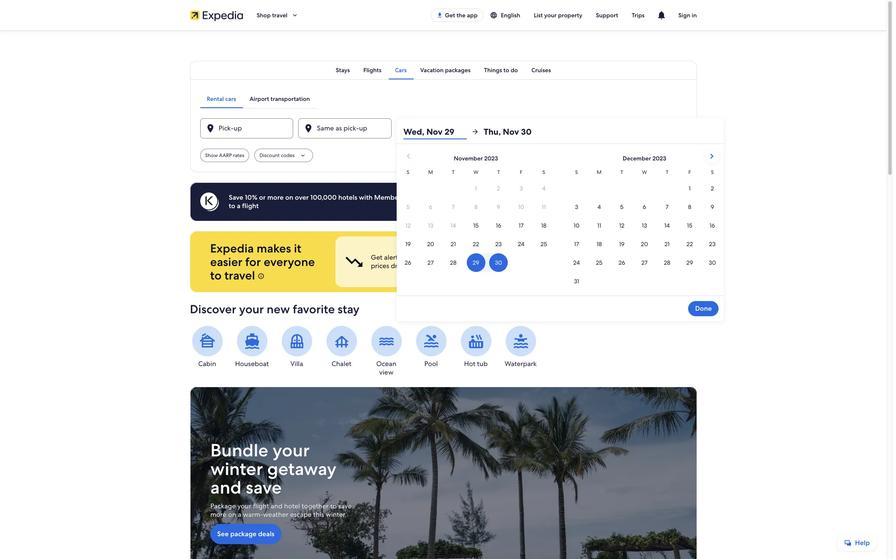 Task type: describe. For each thing, give the bounding box(es) containing it.
the
[[457, 11, 466, 19]]

things to do link
[[477, 61, 525, 79]]

for
[[245, 254, 261, 270]]

2023 for december 2023
[[652, 155, 666, 162]]

rental
[[207, 95, 224, 103]]

3 t from the left
[[620, 169, 623, 176]]

more inside bundle your winter getaway and save package your flight and hotel together to save more on a warm-weather escape this winter.
[[210, 510, 226, 519]]

to right up
[[497, 193, 504, 202]]

waterpark
[[505, 360, 537, 368]]

nov 29 - nov 30
[[415, 127, 466, 136]]

thu,
[[484, 126, 501, 137]]

together
[[301, 502, 328, 511]]

your for bundle
[[272, 439, 309, 462]]

hot tub button
[[459, 326, 493, 368]]

travel inside the expedia makes it easier for everyone to travel
[[224, 268, 255, 283]]

discount codes button
[[254, 149, 313, 162]]

villa
[[290, 360, 303, 368]]

stay
[[338, 302, 360, 317]]

package
[[210, 502, 236, 511]]

trips
[[632, 11, 645, 19]]

november
[[454, 155, 483, 162]]

show
[[205, 152, 218, 159]]

see package deals
[[217, 530, 274, 539]]

transportation
[[271, 95, 310, 103]]

chalet
[[332, 360, 351, 368]]

1 s from the left
[[407, 169, 409, 176]]

warm-
[[243, 510, 263, 519]]

w for november
[[473, 169, 478, 176]]

makes
[[257, 241, 291, 256]]

get the app
[[445, 11, 478, 19]]

up
[[487, 193, 496, 202]]

1 horizontal spatial 29
[[445, 126, 454, 137]]

100,000
[[310, 193, 337, 202]]

nov 29 - nov 30 button
[[397, 118, 490, 139]]

download the app button image
[[436, 12, 443, 19]]

a right "add"
[[567, 193, 570, 202]]

m for december 2023
[[597, 169, 602, 176]]

vacation packages link
[[413, 61, 477, 79]]

key
[[627, 261, 638, 270]]

codes
[[281, 152, 295, 159]]

rental cars link
[[200, 90, 243, 108]]

december
[[623, 155, 651, 162]]

pool button
[[414, 326, 448, 368]]

to left do
[[503, 66, 509, 74]]

xsmall image
[[258, 273, 265, 280]]

tab list containing rental cars
[[200, 90, 317, 108]]

winter.
[[326, 510, 346, 519]]

on inside bundle your winter getaway and save package your flight and hotel together to save more on a warm-weather escape this winter.
[[228, 510, 236, 519]]

to inside bundle your winter getaway and save package your flight and hotel together to save more on a warm-weather escape this winter.
[[330, 502, 336, 511]]

sign in
[[678, 11, 697, 19]]

bundle your winter getaway and save main content
[[0, 30, 887, 559]]

rental cars
[[207, 95, 236, 103]]

m for november 2023
[[428, 169, 433, 176]]

0 horizontal spatial 29
[[430, 127, 437, 136]]

done
[[695, 304, 712, 313]]

2 t from the left
[[497, 169, 500, 176]]

member
[[374, 193, 401, 202]]

to inside bundle flight + hotel to save
[[556, 253, 562, 262]]

and inside 'earn airline miles and one key rewards'
[[665, 253, 677, 262]]

your for discover
[[239, 302, 264, 317]]

everyone
[[264, 254, 315, 270]]

wed,
[[403, 126, 424, 137]]

trips link
[[625, 8, 651, 23]]

alerts
[[384, 253, 401, 262]]

hot
[[464, 360, 475, 368]]

it
[[294, 241, 301, 256]]

hotel inside save 10% or more on over 100,000 hotels with member prices. also, members save up to 30% when you add a hotel to a flight
[[572, 193, 588, 202]]

easier
[[210, 254, 242, 270]]

30 inside nov 29 - nov 30 button
[[458, 127, 466, 136]]

if
[[402, 253, 406, 262]]

list
[[534, 11, 543, 19]]

december 2023
[[623, 155, 666, 162]]

flight inside bundle flight + hotel to save
[[515, 253, 531, 262]]

hotels
[[338, 193, 357, 202]]

earn
[[612, 253, 625, 262]]

drop
[[391, 261, 405, 270]]

flights
[[363, 66, 382, 74]]

prices.
[[403, 193, 423, 202]]

airport transportation link
[[243, 90, 317, 108]]

villa button
[[279, 326, 314, 368]]

previous month image
[[403, 151, 414, 161]]

wed, nov 29 button
[[403, 124, 467, 139]]

1 out of 3 element
[[335, 237, 451, 287]]

f for december 2023
[[688, 169, 691, 176]]

list your property
[[534, 11, 582, 19]]

30 inside thu, nov 30 button
[[521, 126, 532, 137]]

show aarp rates
[[205, 152, 244, 159]]

0 horizontal spatial and
[[210, 476, 241, 499]]

new
[[267, 302, 290, 317]]

tab list containing stays
[[190, 61, 697, 79]]

get for get the app
[[445, 11, 455, 19]]

1 t from the left
[[452, 169, 455, 176]]

see
[[217, 530, 228, 539]]

members
[[441, 193, 471, 202]]

list your property link
[[527, 8, 589, 23]]

miles
[[647, 253, 663, 262]]

english
[[501, 11, 520, 19]]

aarp
[[219, 152, 232, 159]]

tub
[[477, 360, 488, 368]]

nov inside wed, nov 29 button
[[426, 126, 443, 137]]

save inside save 10% or more on over 100,000 hotels with member prices. also, members save up to 30% when you add a hotel to a flight
[[472, 193, 486, 202]]

cars link
[[388, 61, 413, 79]]

airport transportation
[[250, 95, 310, 103]]

things to do
[[484, 66, 518, 74]]

expedia logo image
[[190, 9, 243, 21]]

travel sale activities deals image
[[190, 387, 697, 559]]

discover your new favorite stay
[[190, 302, 360, 317]]

you
[[540, 193, 552, 202]]

to inside the expedia makes it easier for everyone to travel
[[210, 268, 222, 283]]

property
[[558, 11, 582, 19]]

things
[[484, 66, 502, 74]]

bundle for flight
[[491, 253, 513, 262]]

favorite
[[293, 302, 335, 317]]

save up warm-
[[246, 476, 281, 499]]



Task type: vqa. For each thing, say whether or not it's contained in the screenshot.
directional image
no



Task type: locate. For each thing, give the bounding box(es) containing it.
0 horizontal spatial m
[[428, 169, 433, 176]]

t down november 2023
[[497, 169, 500, 176]]

on
[[285, 193, 293, 202], [228, 510, 236, 519]]

or
[[259, 193, 266, 202]]

airline
[[627, 253, 646, 262]]

your for list
[[544, 11, 557, 19]]

30
[[521, 126, 532, 137], [458, 127, 466, 136]]

1 horizontal spatial bundle
[[491, 253, 513, 262]]

pool
[[424, 360, 438, 368]]

1 horizontal spatial 2023
[[652, 155, 666, 162]]

expedia makes it easier for everyone to travel
[[210, 241, 315, 283]]

flight inside get alerts if flight prices drop
[[408, 253, 424, 262]]

get left alerts
[[371, 253, 382, 262]]

29 left '-' on the left top of page
[[430, 127, 437, 136]]

winter
[[210, 458, 263, 481]]

and up package
[[210, 476, 241, 499]]

deals
[[258, 530, 274, 539]]

0 horizontal spatial bundle
[[210, 439, 268, 462]]

30 right thu,
[[521, 126, 532, 137]]

29 right '-' on the left top of page
[[445, 126, 454, 137]]

support link
[[589, 8, 625, 23]]

discover
[[190, 302, 236, 317]]

sign
[[678, 11, 690, 19]]

on left over
[[285, 193, 293, 202]]

w down november 2023
[[473, 169, 478, 176]]

flight right if
[[408, 253, 424, 262]]

vacation packages
[[420, 66, 471, 74]]

in
[[692, 11, 697, 19]]

flight
[[242, 202, 259, 210], [408, 253, 424, 262], [515, 253, 531, 262], [253, 502, 269, 511]]

cars
[[395, 66, 407, 74]]

to down expedia
[[210, 268, 222, 283]]

package
[[230, 530, 256, 539]]

w down december 2023
[[642, 169, 647, 176]]

support
[[596, 11, 618, 19]]

hotel inside bundle your winter getaway and save package your flight and hotel together to save more on a warm-weather escape this winter.
[[284, 502, 300, 511]]

1 m from the left
[[428, 169, 433, 176]]

over
[[295, 193, 309, 202]]

w for december
[[642, 169, 647, 176]]

see package deals link
[[210, 524, 281, 545]]

0 horizontal spatial f
[[520, 169, 522, 176]]

a left warm-
[[238, 510, 241, 519]]

cruises
[[531, 66, 551, 74]]

bundle inside bundle your winter getaway and save package your flight and hotel together to save more on a warm-weather escape this winter.
[[210, 439, 268, 462]]

save right this
[[338, 502, 351, 511]]

shop travel button
[[250, 5, 305, 25]]

get for get alerts if flight prices drop
[[371, 253, 382, 262]]

2023 right "december"
[[652, 155, 666, 162]]

f for november 2023
[[520, 169, 522, 176]]

0 vertical spatial on
[[285, 193, 293, 202]]

waterpark button
[[503, 326, 538, 368]]

flight up deals on the bottom left of page
[[253, 502, 269, 511]]

0 horizontal spatial more
[[210, 510, 226, 519]]

bundle for your
[[210, 439, 268, 462]]

4 s from the left
[[711, 169, 714, 176]]

flight left or
[[242, 202, 259, 210]]

bundle inside bundle flight + hotel to save
[[491, 253, 513, 262]]

1 vertical spatial on
[[228, 510, 236, 519]]

2 vertical spatial and
[[271, 502, 282, 511]]

1 vertical spatial tab list
[[200, 90, 317, 108]]

and right warm-
[[271, 502, 282, 511]]

houseboat
[[235, 360, 269, 368]]

and right miles
[[665, 253, 677, 262]]

0 horizontal spatial 30
[[458, 127, 466, 136]]

escape
[[290, 510, 311, 519]]

0 vertical spatial and
[[665, 253, 677, 262]]

english button
[[483, 8, 527, 23]]

hotel inside bundle flight + hotel to save
[[538, 253, 554, 262]]

get alerts if flight prices drop
[[371, 253, 424, 270]]

stays link
[[329, 61, 357, 79]]

1 horizontal spatial f
[[688, 169, 691, 176]]

nov inside thu, nov 30 button
[[503, 126, 519, 137]]

tab list
[[190, 61, 697, 79], [200, 90, 317, 108]]

30%
[[505, 193, 519, 202]]

get right download the app button image
[[445, 11, 455, 19]]

0 horizontal spatial on
[[228, 510, 236, 519]]

save inside bundle flight + hotel to save
[[491, 261, 505, 270]]

1 horizontal spatial w
[[642, 169, 647, 176]]

1 horizontal spatial get
[[445, 11, 455, 19]]

w
[[473, 169, 478, 176], [642, 169, 647, 176]]

save 10% or more on over 100,000 hotels with member prices. also, members save up to 30% when you add a hotel to a flight
[[229, 193, 588, 210]]

cruises link
[[525, 61, 558, 79]]

to right this
[[330, 502, 336, 511]]

a left 10%
[[237, 202, 240, 210]]

1 horizontal spatial m
[[597, 169, 602, 176]]

bundle
[[491, 253, 513, 262], [210, 439, 268, 462]]

trailing image
[[291, 11, 298, 19]]

save left up
[[472, 193, 486, 202]]

hotel right "add"
[[572, 193, 588, 202]]

2 out of 3 element
[[456, 237, 571, 287]]

and
[[665, 253, 677, 262], [210, 476, 241, 499], [271, 502, 282, 511]]

save
[[472, 193, 486, 202], [491, 261, 505, 270], [246, 476, 281, 499], [338, 502, 351, 511]]

-
[[439, 127, 442, 136]]

hotel right +
[[538, 253, 554, 262]]

packages
[[445, 66, 471, 74]]

2023 right "november"
[[484, 155, 498, 162]]

2 s from the left
[[542, 169, 545, 176]]

bundle your winter getaway and save package your flight and hotel together to save more on a warm-weather escape this winter.
[[210, 439, 351, 519]]

communication center icon image
[[656, 10, 667, 20]]

2 w from the left
[[642, 169, 647, 176]]

0 vertical spatial more
[[267, 193, 284, 202]]

3 out of 3 element
[[576, 237, 692, 287]]

0 horizontal spatial hotel
[[284, 502, 300, 511]]

flight inside save 10% or more on over 100,000 hotels with member prices. also, members save up to 30% when you add a hotel to a flight
[[242, 202, 259, 210]]

your
[[544, 11, 557, 19], [239, 302, 264, 317], [272, 439, 309, 462], [237, 502, 251, 511]]

1 vertical spatial hotel
[[538, 253, 554, 262]]

1 horizontal spatial and
[[271, 502, 282, 511]]

0 vertical spatial get
[[445, 11, 455, 19]]

more inside save 10% or more on over 100,000 hotels with member prices. also, members save up to 30% when you add a hotel to a flight
[[267, 193, 284, 202]]

rates
[[233, 152, 244, 159]]

flight left +
[[515, 253, 531, 262]]

get
[[445, 11, 455, 19], [371, 253, 382, 262]]

0 vertical spatial bundle
[[491, 253, 513, 262]]

1 vertical spatial and
[[210, 476, 241, 499]]

getaway
[[267, 458, 336, 481]]

also,
[[424, 193, 440, 202]]

1 w from the left
[[473, 169, 478, 176]]

1 vertical spatial travel
[[224, 268, 255, 283]]

more right or
[[267, 193, 284, 202]]

ocean
[[376, 360, 396, 368]]

do
[[511, 66, 518, 74]]

0 vertical spatial tab list
[[190, 61, 697, 79]]

29
[[445, 126, 454, 137], [430, 127, 437, 136]]

get inside get alerts if flight prices drop
[[371, 253, 382, 262]]

1 horizontal spatial hotel
[[538, 253, 554, 262]]

earn airline miles and one key rewards
[[612, 253, 677, 270]]

app
[[467, 11, 478, 19]]

1 horizontal spatial 30
[[521, 126, 532, 137]]

save
[[229, 193, 243, 202]]

cabin button
[[190, 326, 225, 368]]

0 horizontal spatial w
[[473, 169, 478, 176]]

1 horizontal spatial on
[[285, 193, 293, 202]]

2023 for november 2023
[[484, 155, 498, 162]]

cars
[[225, 95, 236, 103]]

2 horizontal spatial and
[[665, 253, 677, 262]]

2 f from the left
[[688, 169, 691, 176]]

nov
[[426, 126, 443, 137], [503, 126, 519, 137], [415, 127, 428, 136], [443, 127, 456, 136]]

to right +
[[556, 253, 562, 262]]

airport
[[250, 95, 269, 103]]

travel left trailing icon
[[272, 11, 287, 19]]

houseboat button
[[235, 326, 269, 368]]

one
[[612, 261, 625, 270]]

2 horizontal spatial hotel
[[572, 193, 588, 202]]

1 f from the left
[[520, 169, 522, 176]]

save left +
[[491, 261, 505, 270]]

to left 10%
[[229, 202, 235, 210]]

1 horizontal spatial more
[[267, 193, 284, 202]]

discount
[[259, 152, 280, 159]]

1 vertical spatial get
[[371, 253, 382, 262]]

2023
[[484, 155, 498, 162], [652, 155, 666, 162]]

on left warm-
[[228, 510, 236, 519]]

add
[[553, 193, 565, 202]]

november 2023
[[454, 155, 498, 162]]

t down december 2023
[[666, 169, 668, 176]]

thu, nov 30
[[484, 126, 532, 137]]

0 vertical spatial travel
[[272, 11, 287, 19]]

next month image
[[707, 151, 717, 161]]

t down "december"
[[620, 169, 623, 176]]

sign in button
[[672, 5, 704, 25]]

more up see at the bottom left of the page
[[210, 510, 226, 519]]

1 vertical spatial more
[[210, 510, 226, 519]]

0 horizontal spatial travel
[[224, 268, 255, 283]]

0 horizontal spatial 2023
[[484, 155, 498, 162]]

weather
[[263, 510, 288, 519]]

0 vertical spatial hotel
[[572, 193, 588, 202]]

4 t from the left
[[666, 169, 668, 176]]

2 vertical spatial hotel
[[284, 502, 300, 511]]

hot tub
[[464, 360, 488, 368]]

travel inside dropdown button
[[272, 11, 287, 19]]

t down "november"
[[452, 169, 455, 176]]

3 s from the left
[[575, 169, 578, 176]]

chalet button
[[324, 326, 359, 368]]

shop travel
[[257, 11, 287, 19]]

hotel left together
[[284, 502, 300, 511]]

rewards
[[640, 261, 664, 270]]

1 2023 from the left
[[484, 155, 498, 162]]

30 right '-' on the left top of page
[[458, 127, 466, 136]]

1 horizontal spatial travel
[[272, 11, 287, 19]]

a inside bundle your winter getaway and save package your flight and hotel together to save more on a warm-weather escape this winter.
[[238, 510, 241, 519]]

1 vertical spatial bundle
[[210, 439, 268, 462]]

0 horizontal spatial get
[[371, 253, 382, 262]]

flight inside bundle your winter getaway and save package your flight and hotel together to save more on a warm-weather escape this winter.
[[253, 502, 269, 511]]

2 m from the left
[[597, 169, 602, 176]]

small image
[[490, 11, 497, 19]]

ocean view button
[[369, 326, 404, 377]]

on inside save 10% or more on over 100,000 hotels with member prices. also, members save up to 30% when you add a hotel to a flight
[[285, 193, 293, 202]]

discount codes
[[259, 152, 295, 159]]

2 2023 from the left
[[652, 155, 666, 162]]

travel left "xsmall" image
[[224, 268, 255, 283]]

bundle flight + hotel to save
[[491, 253, 562, 270]]



